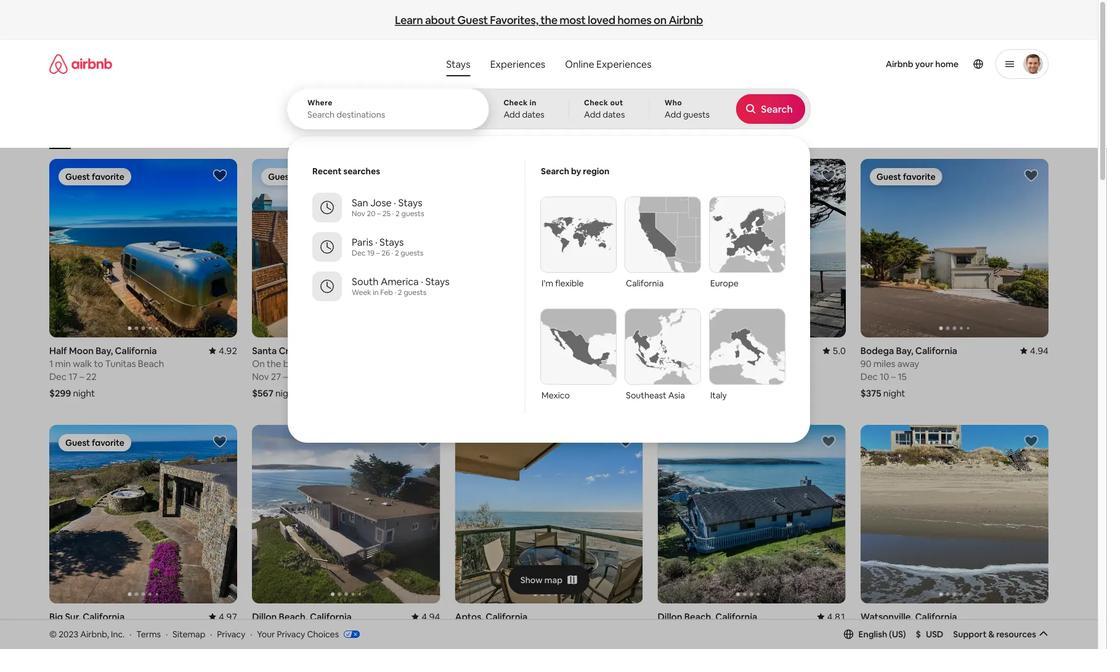 Task type: describe. For each thing, give the bounding box(es) containing it.
30
[[87, 637, 98, 649]]

region
[[583, 166, 610, 177]]

your
[[257, 629, 275, 640]]

aptos,
[[455, 611, 484, 623]]

moss
[[455, 345, 477, 357]]

17
[[69, 371, 77, 383]]

add for check in add dates
[[504, 109, 520, 120]]

$ usd
[[916, 629, 944, 640]]

watsonville, california on zmudowski state beach nov 26 – dec 1
[[861, 611, 977, 649]]

jose
[[370, 196, 392, 209]]

guests inside the paris · stays dec 19 – 26 · 2 guests
[[401, 248, 424, 258]]

i'm flexible
[[542, 278, 584, 289]]

dillon for dillon beach, california
[[658, 611, 682, 623]]

loved
[[588, 13, 615, 27]]

san jose · stays nov 20 – 25 · 2 guests
[[352, 196, 424, 218]]

dec inside bodega bay, california 90 miles away dec 10 – 15 $375 night
[[861, 371, 878, 383]]

choices
[[307, 629, 339, 640]]

the for favorites,
[[540, 13, 557, 27]]

cabins
[[334, 131, 358, 140]]

25 for stays
[[382, 209, 391, 218]]

2 privacy from the left
[[277, 629, 305, 640]]

dec inside santa cruz, california on the beach nov 27 – dec 2 $567 night
[[290, 371, 307, 383]]

90
[[861, 358, 872, 370]]

online experiences link
[[555, 52, 662, 76]]

4.92
[[219, 345, 237, 357]]

$650
[[658, 387, 680, 399]]

bodega for miles
[[861, 345, 894, 357]]

group containing amazing views
[[49, 101, 841, 149]]

california inside the bodega bay, california on wrights beach jan 5 – 10 $650 night
[[713, 345, 755, 357]]

privacy link
[[217, 629, 245, 640]]

about
[[425, 13, 455, 27]]

– for dillon beach, california near brazil beach nov 26 – dec 1
[[284, 637, 288, 649]]

parks
[[648, 130, 667, 140]]

jan
[[658, 371, 673, 383]]

– for big sur, california 91 miles away nov 25 – 30
[[80, 637, 85, 649]]

dillon beach, california
[[658, 611, 757, 623]]

recent searches group
[[298, 161, 525, 306]]

bay, for bodega bay, california 90 miles away dec 10 – 15 $375 night
[[896, 345, 914, 357]]

learn
[[395, 13, 423, 27]]

i'm
[[542, 278, 553, 289]]

show map button
[[508, 565, 590, 595]]

on for nov
[[252, 358, 265, 370]]

4.97 out of 5 average rating image
[[209, 611, 237, 623]]

20
[[367, 209, 376, 218]]

brazil
[[274, 624, 297, 636]]

2023
[[59, 629, 78, 640]]

profile element
[[672, 39, 1049, 89]]

$299
[[49, 387, 71, 399]]

favorites,
[[490, 13, 538, 27]]

stays inside south america · stays week in feb · 2 guests
[[425, 275, 450, 288]]

airbnb your home link
[[878, 51, 966, 77]]

mansions
[[456, 131, 488, 140]]

sitemap
[[173, 629, 205, 640]]

california inside watsonville, california on zmudowski state beach nov 26 – dec 1
[[915, 611, 957, 623]]

nov inside watsonville, california on zmudowski state beach nov 26 – dec 1
[[861, 637, 877, 649]]

15
[[898, 371, 907, 383]]

dec inside watsonville, california on zmudowski state beach nov 26 – dec 1
[[899, 637, 916, 649]]

2 inside san jose · stays nov 20 – 25 · 2 guests
[[396, 209, 400, 218]]

check for check out add dates
[[584, 98, 608, 108]]

4.81
[[827, 611, 846, 623]]

mexico
[[542, 390, 570, 401]]

stays inside san jose · stays nov 20 – 25 · 2 guests
[[398, 196, 423, 209]]

19
[[367, 248, 375, 258]]

nov for dillon beach, california
[[252, 637, 269, 649]]

night inside bodega bay, california 90 miles away dec 10 – 15 $375 night
[[883, 387, 905, 399]]

what can we help you find? tab list
[[436, 52, 555, 76]]

nov for santa cruz, california
[[252, 371, 269, 383]]

5.0 out of 5 average rating image
[[823, 345, 846, 357]]

add to wishlist: dillon beach, california image for 4.94
[[416, 434, 430, 449]]

– inside the paris · stays dec 19 – 26 · 2 guests
[[376, 248, 380, 258]]

homes inside group
[[817, 131, 841, 140]]

dates for check in add dates
[[522, 109, 544, 120]]

airbnb inside airbnb your home "link"
[[886, 59, 914, 70]]

stays inside stays button
[[446, 58, 471, 70]]

$
[[916, 629, 921, 640]]

america
[[381, 275, 419, 288]]

support
[[953, 629, 987, 640]]

south america · stays week in feb · 2 guests
[[352, 275, 450, 297]]

terms · sitemap · privacy ·
[[136, 629, 252, 640]]

1 for watsonville, california on zmudowski state beach nov 26 – dec 1
[[918, 637, 922, 649]]

27
[[271, 371, 281, 383]]

add to wishlist: dillon beach, california image for 4.81
[[821, 434, 836, 449]]

san
[[352, 196, 368, 209]]

26 for watsonville, california on zmudowski state beach nov 26 – dec 1
[[879, 637, 890, 649]]

wrights
[[672, 358, 706, 370]]

1 vertical spatial 4.94 out of 5 average rating image
[[412, 611, 440, 623]]

skiing
[[570, 131, 591, 140]]

1 horizontal spatial 4.94 out of 5 average rating image
[[1020, 345, 1049, 357]]

bodega bay, california on wrights beach jan 5 – 10 $650 night
[[658, 345, 755, 399]]

who add guests
[[665, 98, 710, 120]]

guests inside san jose · stays nov 20 – 25 · 2 guests
[[401, 209, 424, 218]]

4.9
[[630, 345, 643, 357]]

your privacy choices
[[257, 629, 339, 640]]

0 vertical spatial 4.94
[[1030, 345, 1049, 357]]

experiences inside button
[[490, 58, 545, 70]]

&
[[989, 629, 995, 640]]

english (us)
[[859, 629, 906, 640]]

2 inside santa cruz, california on the beach nov 27 – dec 2 $567 night
[[309, 371, 314, 383]]

california inside 'big sur, california 91 miles away nov 25 – 30'
[[83, 611, 125, 623]]

beach for bodega bay, california on wrights beach jan 5 – 10 $650 night
[[708, 358, 734, 370]]

online
[[565, 58, 594, 70]]

in inside check in add dates
[[530, 98, 537, 108]]

– for watsonville, california on zmudowski state beach nov 26 – dec 1
[[892, 637, 897, 649]]

in inside south america · stays week in feb · 2 guests
[[373, 288, 379, 297]]

4.97
[[219, 611, 237, 623]]

support & resources button
[[953, 629, 1049, 640]]

91
[[49, 624, 58, 636]]

watsonville,
[[861, 611, 913, 623]]

english (us) button
[[844, 629, 906, 640]]

4.9 out of 5 average rating image
[[620, 345, 643, 357]]

guest
[[457, 13, 488, 27]]

your
[[915, 59, 934, 70]]

(us)
[[889, 629, 906, 640]]

tunitas
[[105, 358, 136, 370]]

add to wishlist: bodega bay, california image for 4.94
[[1024, 168, 1039, 183]]

out
[[610, 98, 623, 108]]

national
[[618, 130, 646, 140]]

california inside the stays tab panel
[[626, 278, 664, 289]]

national parks
[[618, 130, 667, 140]]

– for bodega bay, california 90 miles away dec 10 – 15 $375 night
[[891, 371, 896, 383]]

tiny homes
[[801, 131, 841, 140]]

beach, for dillon beach, california
[[684, 611, 714, 623]]

support & resources
[[953, 629, 1036, 640]]

guests inside south america · stays week in feb · 2 guests
[[404, 288, 427, 297]]

resources
[[996, 629, 1036, 640]]

4.81 out of 5 average rating image
[[817, 611, 846, 623]]

check in add dates
[[504, 98, 544, 120]]

add to wishlist: half moon bay, california image
[[213, 168, 227, 183]]

check for check in add dates
[[504, 98, 528, 108]]

bay, for bodega bay, california on wrights beach jan 5 – 10 $650 night
[[693, 345, 711, 357]]

show
[[520, 575, 543, 586]]

nov for big sur, california
[[49, 637, 66, 649]]



Task type: locate. For each thing, give the bounding box(es) containing it.
– inside 'big sur, california 91 miles away nov 25 – 30'
[[80, 637, 85, 649]]

– left 15
[[891, 371, 896, 383]]

dillon beach, california near brazil beach nov 26 – dec 1
[[252, 611, 352, 649]]

map
[[545, 575, 563, 586]]

stays button
[[436, 52, 480, 76]]

– right 5
[[682, 371, 687, 383]]

beach inside the bodega bay, california on wrights beach jan 5 – 10 $650 night
[[708, 358, 734, 370]]

beach
[[283, 358, 310, 370]]

privacy down 4.97
[[217, 629, 245, 640]]

1 inside dillon beach, california near brazil beach nov 26 – dec 1
[[309, 637, 313, 649]]

bodega inside the bodega bay, california on wrights beach jan 5 – 10 $650 night
[[658, 345, 691, 357]]

dec down beach at the bottom of the page
[[290, 371, 307, 383]]

in up the omg! on the left of the page
[[530, 98, 537, 108]]

search by region
[[541, 166, 610, 177]]

1 night from the left
[[73, 387, 95, 399]]

recent searches
[[312, 166, 380, 177]]

beach for watsonville, california on zmudowski state beach nov 26 – dec 1
[[951, 624, 977, 636]]

$375
[[861, 387, 881, 399]]

2 horizontal spatial 1
[[918, 637, 922, 649]]

1 horizontal spatial 4.94
[[1030, 345, 1049, 357]]

the inside santa cruz, california on the beach nov 27 – dec 2 $567 night
[[267, 358, 281, 370]]

0 horizontal spatial dates
[[522, 109, 544, 120]]

0 horizontal spatial bodega
[[658, 345, 691, 357]]

homes left on
[[617, 13, 652, 27]]

2 horizontal spatial bay,
[[896, 345, 914, 357]]

california inside bodega bay, california 90 miles away dec 10 – 15 $375 night
[[915, 345, 957, 357]]

most
[[560, 13, 586, 27]]

0 horizontal spatial 4.94
[[422, 611, 440, 623]]

2 horizontal spatial on
[[861, 624, 873, 636]]

on down the watsonville,
[[861, 624, 873, 636]]

0 horizontal spatial on
[[252, 358, 265, 370]]

southeast
[[626, 390, 666, 401]]

on inside the bodega bay, california on wrights beach jan 5 – 10 $650 night
[[658, 358, 670, 370]]

1 horizontal spatial in
[[530, 98, 537, 108]]

beach right brazil
[[299, 624, 325, 636]]

sur,
[[65, 611, 81, 623]]

in left feb
[[373, 288, 379, 297]]

$567
[[252, 387, 273, 399]]

the left most
[[540, 13, 557, 27]]

away up 15
[[898, 358, 919, 370]]

dillon inside dillon beach, california near brazil beach nov 26 – dec 1
[[252, 611, 277, 623]]

1 dates from the left
[[522, 109, 544, 120]]

treehouses
[[741, 131, 781, 140]]

where
[[307, 98, 333, 108]]

check inside check in add dates
[[504, 98, 528, 108]]

1 horizontal spatial privacy
[[277, 629, 305, 640]]

25 right 20
[[382, 209, 391, 218]]

0 horizontal spatial dillon
[[252, 611, 277, 623]]

terms link
[[136, 629, 161, 640]]

1 horizontal spatial away
[[898, 358, 919, 370]]

1 privacy from the left
[[217, 629, 245, 640]]

– inside santa cruz, california on the beach nov 27 – dec 2 $567 night
[[283, 371, 288, 383]]

add to wishlist: aptos, california image
[[618, 434, 633, 449]]

nov inside santa cruz, california on the beach nov 27 – dec 2 $567 night
[[252, 371, 269, 383]]

airbnb
[[669, 13, 703, 27], [886, 59, 914, 70]]

1 horizontal spatial dates
[[603, 109, 625, 120]]

10 inside the bodega bay, california on wrights beach jan 5 – 10 $650 night
[[689, 371, 698, 383]]

1 vertical spatial airbnb
[[886, 59, 914, 70]]

5
[[675, 371, 680, 383]]

experiences up out
[[596, 58, 652, 70]]

0 horizontal spatial the
[[267, 358, 281, 370]]

airbnb right on
[[669, 13, 703, 27]]

add to wishlist: dillon beach, california image
[[416, 434, 430, 449], [821, 434, 836, 449]]

half moon bay, california 1 min walk to tunitas beach dec 17 – 22 $299 night
[[49, 345, 164, 399]]

away for 15
[[898, 358, 919, 370]]

guests right feb
[[404, 288, 427, 297]]

4.92 out of 5 average rating image
[[209, 345, 237, 357]]

guests right "jose" in the left of the page
[[401, 209, 424, 218]]

tiny
[[801, 131, 816, 140]]

add to wishlist: bodega bay, california image for 5.0
[[821, 168, 836, 183]]

check
[[504, 98, 528, 108], [584, 98, 608, 108]]

dec left "$"
[[899, 637, 916, 649]]

2 dillon from the left
[[658, 611, 682, 623]]

2 add to wishlist: bodega bay, california image from the left
[[1024, 168, 1039, 183]]

dates down out
[[603, 109, 625, 120]]

beach inside watsonville, california on zmudowski state beach nov 26 – dec 1
[[951, 624, 977, 636]]

0 horizontal spatial privacy
[[217, 629, 245, 640]]

– inside watsonville, california on zmudowski state beach nov 26 – dec 1
[[892, 637, 897, 649]]

stays down guest
[[446, 58, 471, 70]]

25
[[382, 209, 391, 218], [68, 637, 78, 649]]

learn about guest favorites, the most loved homes on airbnb
[[395, 13, 703, 27]]

2 10 from the left
[[880, 371, 889, 383]]

2 bay, from the left
[[693, 345, 711, 357]]

25 inside 'big sur, california 91 miles away nov 25 – 30'
[[68, 637, 78, 649]]

stays right 19
[[380, 236, 404, 248]]

the up 27
[[267, 358, 281, 370]]

inc.
[[111, 629, 125, 640]]

2 horizontal spatial 26
[[879, 637, 890, 649]]

california inside santa cruz, california on the beach nov 27 – dec 2 $567 night
[[304, 345, 345, 357]]

away
[[898, 358, 919, 370], [85, 624, 106, 636]]

miles inside bodega bay, california 90 miles away dec 10 – 15 $375 night
[[874, 358, 896, 370]]

amazing views
[[383, 130, 435, 140]]

1 horizontal spatial add to wishlist: dillon beach, california image
[[821, 434, 836, 449]]

2 beach, from the left
[[684, 611, 714, 623]]

away up 30
[[85, 624, 106, 636]]

none search field containing stays
[[287, 39, 811, 443]]

add to wishlist: big sur, california image
[[213, 434, 227, 449]]

– right 27
[[283, 371, 288, 383]]

0 vertical spatial in
[[530, 98, 537, 108]]

nov inside dillon beach, california near brazil beach nov 26 – dec 1
[[252, 637, 269, 649]]

add to wishlist: watsonville, california image
[[1024, 434, 1039, 449]]

nov left 20
[[352, 209, 365, 218]]

1 vertical spatial miles
[[60, 624, 82, 636]]

2 inside south america · stays week in feb · 2 guests
[[398, 288, 402, 297]]

1 check from the left
[[504, 98, 528, 108]]

0 horizontal spatial homes
[[617, 13, 652, 27]]

3 bay, from the left
[[896, 345, 914, 357]]

1 experiences from the left
[[490, 58, 545, 70]]

dates for check out add dates
[[603, 109, 625, 120]]

0 horizontal spatial 25
[[68, 637, 78, 649]]

bay,
[[96, 345, 113, 357], [693, 345, 711, 357], [896, 345, 914, 357]]

dec inside the paris · stays dec 19 – 26 · 2 guests
[[352, 248, 366, 258]]

dec inside half moon bay, california 1 min walk to tunitas beach dec 17 – 22 $299 night
[[49, 371, 67, 383]]

moss landing, california
[[455, 345, 560, 357]]

bodega for wrights
[[658, 345, 691, 357]]

miles inside 'big sur, california 91 miles away nov 25 – 30'
[[60, 624, 82, 636]]

2 right 19
[[395, 248, 399, 258]]

0 horizontal spatial check
[[504, 98, 528, 108]]

dec down "min"
[[49, 371, 67, 383]]

1 horizontal spatial airbnb
[[886, 59, 914, 70]]

0 vertical spatial away
[[898, 358, 919, 370]]

– right 20
[[377, 209, 381, 218]]

guests up the trending
[[683, 109, 710, 120]]

25 left 30
[[68, 637, 78, 649]]

nov down 91
[[49, 637, 66, 649]]

26 right 19
[[382, 248, 390, 258]]

3 add from the left
[[665, 109, 681, 120]]

the
[[540, 13, 557, 27], [267, 358, 281, 370]]

– inside bodega bay, california 90 miles away dec 10 – 15 $375 night
[[891, 371, 896, 383]]

1 vertical spatial the
[[267, 358, 281, 370]]

views
[[415, 130, 435, 140]]

away for 30
[[85, 624, 106, 636]]

on up jan
[[658, 358, 670, 370]]

show map
[[520, 575, 563, 586]]

stays right "jose" in the left of the page
[[398, 196, 423, 209]]

dec inside dillon beach, california near brazil beach nov 26 – dec 1
[[290, 637, 307, 649]]

moon
[[69, 345, 94, 357]]

1 inside half moon bay, california 1 min walk to tunitas beach dec 17 – 22 $299 night
[[49, 358, 53, 370]]

1 vertical spatial 4.94
[[422, 611, 440, 623]]

night down 15
[[883, 387, 905, 399]]

check inside the check out add dates
[[584, 98, 608, 108]]

night down 22
[[73, 387, 95, 399]]

25 for 91
[[68, 637, 78, 649]]

miles right 90
[[874, 358, 896, 370]]

1 add to wishlist: bodega bay, california image from the left
[[821, 168, 836, 183]]

privacy
[[217, 629, 245, 640], [277, 629, 305, 640]]

on for jan
[[658, 358, 670, 370]]

airbnb left your
[[886, 59, 914, 70]]

0 horizontal spatial 10
[[689, 371, 698, 383]]

on down the santa
[[252, 358, 265, 370]]

omg!
[[516, 131, 536, 140]]

home
[[935, 59, 959, 70]]

10 left 15
[[880, 371, 889, 383]]

– inside the bodega bay, california on wrights beach jan 5 – 10 $650 night
[[682, 371, 687, 383]]

1 horizontal spatial on
[[658, 358, 670, 370]]

nov inside san jose · stays nov 20 – 25 · 2 guests
[[352, 209, 365, 218]]

on
[[252, 358, 265, 370], [658, 358, 670, 370], [861, 624, 873, 636]]

add
[[504, 109, 520, 120], [584, 109, 601, 120], [665, 109, 681, 120]]

2 bodega from the left
[[861, 345, 894, 357]]

night inside santa cruz, california on the beach nov 27 – dec 2 $567 night
[[275, 387, 297, 399]]

2 add from the left
[[584, 109, 601, 120]]

add down who
[[665, 109, 681, 120]]

1 vertical spatial in
[[373, 288, 379, 297]]

by
[[571, 166, 581, 177]]

on inside santa cruz, california on the beach nov 27 – dec 2 $567 night
[[252, 358, 265, 370]]

1 horizontal spatial add
[[584, 109, 601, 120]]

0 vertical spatial 25
[[382, 209, 391, 218]]

2 down beach at the bottom of the page
[[309, 371, 314, 383]]

dec left 19
[[352, 248, 366, 258]]

2 right "jose" in the left of the page
[[396, 209, 400, 218]]

night right the $650
[[682, 387, 704, 399]]

searches
[[343, 166, 380, 177]]

walk
[[73, 358, 92, 370]]

nov left (us)
[[861, 637, 877, 649]]

california inside half moon bay, california 1 min walk to tunitas beach dec 17 – 22 $299 night
[[115, 345, 157, 357]]

1 horizontal spatial homes
[[817, 131, 841, 140]]

1 add from the left
[[504, 109, 520, 120]]

beach right tunitas
[[138, 358, 164, 370]]

dillon
[[252, 611, 277, 623], [658, 611, 682, 623]]

night inside half moon bay, california 1 min walk to tunitas beach dec 17 – 22 $299 night
[[73, 387, 95, 399]]

experiences button
[[480, 52, 555, 76]]

trending
[[689, 131, 720, 140]]

homes
[[617, 13, 652, 27], [817, 131, 841, 140]]

26 for dillon beach, california near brazil beach nov 26 – dec 1
[[271, 637, 282, 649]]

beach inside half moon bay, california 1 min walk to tunitas beach dec 17 – 22 $299 night
[[138, 358, 164, 370]]

away inside 'big sur, california 91 miles away nov 25 – 30'
[[85, 624, 106, 636]]

check up the omg! on the left of the page
[[504, 98, 528, 108]]

italy
[[710, 390, 727, 401]]

paris · stays dec 19 – 26 · 2 guests
[[352, 236, 424, 258]]

night inside the bodega bay, california on wrights beach jan 5 – 10 $650 night
[[682, 387, 704, 399]]

– inside san jose · stays nov 20 – 25 · 2 guests
[[377, 209, 381, 218]]

flexible
[[555, 278, 584, 289]]

dates up the omg! on the left of the page
[[522, 109, 544, 120]]

– inside dillon beach, california near brazil beach nov 26 – dec 1
[[284, 637, 288, 649]]

1 horizontal spatial bodega
[[861, 345, 894, 357]]

1 dillon from the left
[[252, 611, 277, 623]]

usd
[[926, 629, 944, 640]]

big sur, california 91 miles away nov 25 – 30
[[49, 611, 125, 649]]

miles for 25
[[60, 624, 82, 636]]

learn about guest favorites, the most loved homes on airbnb link
[[390, 8, 708, 32]]

stays inside the paris · stays dec 19 – 26 · 2 guests
[[380, 236, 404, 248]]

add to wishlist: bodega bay, california image
[[821, 168, 836, 183], [1024, 168, 1039, 183]]

1 add to wishlist: dillon beach, california image from the left
[[416, 434, 430, 449]]

nov down near
[[252, 637, 269, 649]]

airbnb inside learn about guest favorites, the most loved homes on airbnb link
[[669, 13, 703, 27]]

recent
[[312, 166, 342, 177]]

4 night from the left
[[883, 387, 905, 399]]

amazing
[[383, 130, 414, 140]]

4.94
[[1030, 345, 1049, 357], [422, 611, 440, 623]]

26 inside watsonville, california on zmudowski state beach nov 26 – dec 1
[[879, 637, 890, 649]]

beach right state
[[951, 624, 977, 636]]

0 horizontal spatial experiences
[[490, 58, 545, 70]]

cruz,
[[279, 345, 302, 357]]

add inside who add guests
[[665, 109, 681, 120]]

on
[[654, 13, 667, 27]]

nov
[[352, 209, 365, 218], [252, 371, 269, 383], [49, 637, 66, 649], [252, 637, 269, 649], [861, 637, 877, 649]]

add up skiing
[[584, 109, 601, 120]]

– for bodega bay, california on wrights beach jan 5 – 10 $650 night
[[682, 371, 687, 383]]

online experiences
[[565, 58, 652, 70]]

2 check from the left
[[584, 98, 608, 108]]

4.94 out of 5 average rating image
[[1020, 345, 1049, 357], [412, 611, 440, 623]]

near
[[252, 624, 272, 636]]

nov left 27
[[252, 371, 269, 383]]

10 down wrights
[[689, 371, 698, 383]]

homes right tiny
[[817, 131, 841, 140]]

1 horizontal spatial 26
[[382, 248, 390, 258]]

bodega bay, california 90 miles away dec 10 – 15 $375 night
[[861, 345, 957, 399]]

0 horizontal spatial miles
[[60, 624, 82, 636]]

dec down brazil
[[290, 637, 307, 649]]

0 vertical spatial 4.94 out of 5 average rating image
[[1020, 345, 1049, 357]]

stays right america
[[425, 275, 450, 288]]

0 vertical spatial miles
[[874, 358, 896, 370]]

– right 19
[[376, 248, 380, 258]]

2 inside the paris · stays dec 19 – 26 · 2 guests
[[395, 248, 399, 258]]

night
[[73, 387, 95, 399], [275, 387, 297, 399], [682, 387, 704, 399], [883, 387, 905, 399]]

experiences down "favorites,"
[[490, 58, 545, 70]]

experiences
[[490, 58, 545, 70], [596, 58, 652, 70]]

– inside half moon bay, california 1 min walk to tunitas beach dec 17 – 22 $299 night
[[79, 371, 84, 383]]

·
[[394, 196, 396, 209], [392, 209, 394, 218], [375, 236, 377, 248], [392, 248, 393, 258], [421, 275, 423, 288], [395, 288, 396, 297], [129, 629, 132, 640], [166, 629, 168, 640], [210, 629, 212, 640], [250, 629, 252, 640]]

0 horizontal spatial beach,
[[279, 611, 308, 623]]

0 horizontal spatial add to wishlist: dillon beach, california image
[[416, 434, 430, 449]]

zmudowski
[[875, 624, 924, 636]]

0 horizontal spatial bay,
[[96, 345, 113, 357]]

1 horizontal spatial the
[[540, 13, 557, 27]]

stays tab panel
[[287, 89, 811, 443]]

2
[[396, 209, 400, 218], [395, 248, 399, 258], [398, 288, 402, 297], [309, 371, 314, 383]]

your privacy choices link
[[257, 629, 360, 641]]

1 for dillon beach, california near brazil beach nov 26 – dec 1
[[309, 637, 313, 649]]

26 inside the paris · stays dec 19 – 26 · 2 guests
[[382, 248, 390, 258]]

0 horizontal spatial add
[[504, 109, 520, 120]]

guests up america
[[401, 248, 424, 258]]

add inside the check out add dates
[[584, 109, 601, 120]]

southeast asia
[[626, 390, 685, 401]]

3 night from the left
[[682, 387, 704, 399]]

Where field
[[307, 109, 469, 120]]

beach, for dillon beach, california near brazil beach nov 26 – dec 1
[[279, 611, 308, 623]]

asia
[[668, 390, 685, 401]]

0 horizontal spatial in
[[373, 288, 379, 297]]

add inside check in add dates
[[504, 109, 520, 120]]

22
[[86, 371, 96, 383]]

dates inside check in add dates
[[522, 109, 544, 120]]

1 horizontal spatial dillon
[[658, 611, 682, 623]]

bodega up wrights
[[658, 345, 691, 357]]

santa cruz, california on the beach nov 27 – dec 2 $567 night
[[252, 345, 345, 399]]

1 bay, from the left
[[96, 345, 113, 357]]

26 inside dillon beach, california near brazil beach nov 26 – dec 1
[[271, 637, 282, 649]]

2 dates from the left
[[603, 109, 625, 120]]

miles down the 'sur,'
[[60, 624, 82, 636]]

0 horizontal spatial add to wishlist: bodega bay, california image
[[821, 168, 836, 183]]

beach for dillon beach, california near brazil beach nov 26 – dec 1
[[299, 624, 325, 636]]

1 vertical spatial away
[[85, 624, 106, 636]]

0 vertical spatial airbnb
[[669, 13, 703, 27]]

– left 30
[[80, 637, 85, 649]]

miles for 10
[[874, 358, 896, 370]]

the for on
[[267, 358, 281, 370]]

privacy right your
[[277, 629, 305, 640]]

add up the omg! on the left of the page
[[504, 109, 520, 120]]

1 horizontal spatial add to wishlist: bodega bay, california image
[[1024, 168, 1039, 183]]

2 experiences from the left
[[596, 58, 652, 70]]

away inside bodega bay, california 90 miles away dec 10 – 15 $375 night
[[898, 358, 919, 370]]

1 horizontal spatial check
[[584, 98, 608, 108]]

bay, up 15
[[896, 345, 914, 357]]

beach
[[138, 358, 164, 370], [708, 358, 734, 370], [299, 624, 325, 636], [951, 624, 977, 636]]

None search field
[[287, 39, 811, 443]]

– right 17 in the bottom left of the page
[[79, 371, 84, 383]]

bay, inside bodega bay, california 90 miles away dec 10 – 15 $375 night
[[896, 345, 914, 357]]

10 inside bodega bay, california 90 miles away dec 10 – 15 $375 night
[[880, 371, 889, 383]]

26 down brazil
[[271, 637, 282, 649]]

1 vertical spatial homes
[[817, 131, 841, 140]]

0 horizontal spatial 4.94 out of 5 average rating image
[[412, 611, 440, 623]]

beach, inside dillon beach, california near brazil beach nov 26 – dec 1
[[279, 611, 308, 623]]

1 horizontal spatial 1
[[309, 637, 313, 649]]

0 vertical spatial the
[[540, 13, 557, 27]]

bay, inside half moon bay, california 1 min walk to tunitas beach dec 17 – 22 $299 night
[[96, 345, 113, 357]]

beach,
[[279, 611, 308, 623], [684, 611, 714, 623]]

california inside dillon beach, california near brazil beach nov 26 – dec 1
[[310, 611, 352, 623]]

guests inside who add guests
[[683, 109, 710, 120]]

south
[[352, 275, 379, 288]]

– for santa cruz, california on the beach nov 27 – dec 2 $567 night
[[283, 371, 288, 383]]

check left out
[[584, 98, 608, 108]]

arctic
[[281, 131, 303, 140]]

– down brazil
[[284, 637, 288, 649]]

bay, inside the bodega bay, california on wrights beach jan 5 – 10 $650 night
[[693, 345, 711, 357]]

min
[[55, 358, 71, 370]]

dillon for dillon beach, california near brazil beach nov 26 – dec 1
[[252, 611, 277, 623]]

1 horizontal spatial 25
[[382, 209, 391, 218]]

add for check out add dates
[[584, 109, 601, 120]]

26
[[382, 248, 390, 258], [271, 637, 282, 649], [879, 637, 890, 649]]

to
[[94, 358, 103, 370]]

bay, up wrights
[[693, 345, 711, 357]]

beach inside dillon beach, california near brazil beach nov 26 – dec 1
[[299, 624, 325, 636]]

0 horizontal spatial 1
[[49, 358, 53, 370]]

1 bodega from the left
[[658, 345, 691, 357]]

– down zmudowski
[[892, 637, 897, 649]]

nov inside 'big sur, california 91 miles away nov 25 – 30'
[[49, 637, 66, 649]]

0 horizontal spatial away
[[85, 624, 106, 636]]

night down 27
[[275, 387, 297, 399]]

26 down zmudowski
[[879, 637, 890, 649]]

2 night from the left
[[275, 387, 297, 399]]

who
[[665, 98, 682, 108]]

1 horizontal spatial 10
[[880, 371, 889, 383]]

beach right wrights
[[708, 358, 734, 370]]

2 horizontal spatial add
[[665, 109, 681, 120]]

1 beach, from the left
[[279, 611, 308, 623]]

2 add to wishlist: dillon beach, california image from the left
[[821, 434, 836, 449]]

dec down 90
[[861, 371, 878, 383]]

1 horizontal spatial experiences
[[596, 58, 652, 70]]

0 vertical spatial homes
[[617, 13, 652, 27]]

on inside watsonville, california on zmudowski state beach nov 26 – dec 1
[[861, 624, 873, 636]]

2 right feb
[[398, 288, 402, 297]]

week
[[352, 288, 371, 297]]

1 horizontal spatial bay,
[[693, 345, 711, 357]]

guests
[[683, 109, 710, 120], [401, 209, 424, 218], [401, 248, 424, 258], [404, 288, 427, 297]]

1 inside watsonville, california on zmudowski state beach nov 26 – dec 1
[[918, 637, 922, 649]]

0 horizontal spatial 26
[[271, 637, 282, 649]]

1 horizontal spatial miles
[[874, 358, 896, 370]]

1 horizontal spatial beach,
[[684, 611, 714, 623]]

group
[[49, 101, 841, 149], [49, 159, 237, 338], [252, 159, 440, 338], [455, 159, 643, 338], [658, 159, 846, 338], [861, 159, 1049, 338], [49, 425, 237, 604], [252, 425, 440, 604], [455, 425, 643, 604], [658, 425, 846, 604], [861, 425, 1049, 604]]

1 10 from the left
[[689, 371, 698, 383]]

bay, up to
[[96, 345, 113, 357]]

1 vertical spatial 25
[[68, 637, 78, 649]]

0 horizontal spatial airbnb
[[669, 13, 703, 27]]

bodega up 90
[[861, 345, 894, 357]]

california
[[626, 278, 664, 289], [115, 345, 157, 357], [518, 345, 560, 357], [304, 345, 345, 357], [713, 345, 755, 357], [915, 345, 957, 357], [83, 611, 125, 623], [486, 611, 528, 623], [310, 611, 352, 623], [716, 611, 757, 623], [915, 611, 957, 623]]

25 inside san jose · stays nov 20 – 25 · 2 guests
[[382, 209, 391, 218]]

dates inside the check out add dates
[[603, 109, 625, 120]]

bodega inside bodega bay, california 90 miles away dec 10 – 15 $375 night
[[861, 345, 894, 357]]



Task type: vqa. For each thing, say whether or not it's contained in the screenshot.
Nov
yes



